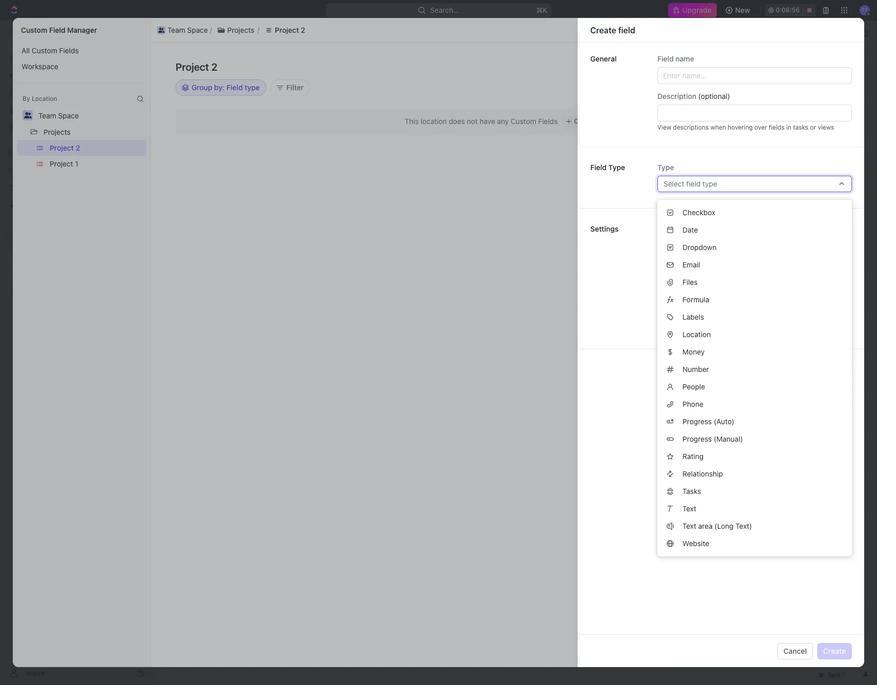 Task type: vqa. For each thing, say whether or not it's contained in the screenshot.
Inbox
yes



Task type: locate. For each thing, give the bounding box(es) containing it.
2 horizontal spatial add
[[804, 66, 817, 74]]

0 horizontal spatial or
[[762, 316, 768, 324]]

fields inside visible to guests custom fields can be hidden or shown to guests in your workspace.
[[700, 316, 718, 324]]

1 horizontal spatial location
[[683, 330, 711, 339]]

1 vertical spatial text
[[683, 522, 697, 530]]

complete down you
[[631, 179, 659, 187]]

when left the hovering
[[711, 123, 727, 131]]

workspace. down all
[[691, 253, 725, 261]]

0 vertical spatial tasks
[[794, 123, 809, 131]]

0 vertical spatial be
[[763, 236, 770, 243]]

to up descriptions
[[705, 114, 713, 121]]

progress inside progress (auto) button
[[683, 417, 712, 426]]

0 vertical spatial 18
[[780, 97, 787, 105]]

1 horizontal spatial project 2 button
[[260, 24, 311, 36]]

custom field manager
[[21, 26, 97, 34]]

1 vertical spatial 18
[[780, 114, 787, 121]]

0 horizontal spatial do
[[714, 212, 722, 220]]

None text field
[[658, 105, 853, 121]]

nov
[[694, 39, 706, 47]]

1 18 mins from the top
[[780, 97, 803, 105]]

1 vertical spatial workspace.
[[676, 325, 710, 333]]

2 text from the top
[[683, 522, 697, 530]]

assignees
[[427, 120, 457, 128]]

18 mins for task
[[780, 97, 803, 105]]

fields left will at the top right of page
[[722, 280, 739, 288]]

1 vertical spatial when
[[799, 236, 814, 243]]

2 horizontal spatial /
[[266, 28, 268, 37]]

task left view,
[[818, 280, 832, 288]]

be right can on the right top of page
[[731, 316, 739, 324]]

fields up locations
[[728, 236, 745, 243]]

fields left the 'create one' button
[[539, 117, 558, 126]]

1 vertical spatial team space button
[[34, 107, 83, 123]]

to right shown
[[790, 316, 796, 324]]

create right cancel
[[824, 646, 846, 655]]

existing
[[721, 63, 747, 71]]

always
[[752, 280, 771, 288]]

your up power
[[676, 253, 689, 261]]

0 vertical spatial complete
[[631, 179, 659, 187]]

4 mins from the top
[[789, 171, 803, 179]]

2 vertical spatial tasks
[[676, 244, 692, 252]]

tasks up email
[[676, 244, 692, 252]]

1 horizontal spatial do
[[729, 114, 737, 121]]

checkbox button
[[662, 204, 849, 221]]

added left tag
[[636, 270, 654, 277]]

0 vertical spatial required
[[676, 224, 706, 233]]

in left progress
[[705, 171, 711, 179]]

0 horizontal spatial the
[[708, 244, 718, 252]]

location up dashboards
[[32, 95, 57, 102]]

search button
[[702, 92, 742, 106]]

team space link
[[159, 27, 215, 39], [25, 196, 147, 212]]

be inside required in tasks required custom fields must be filled out when creating tasks in all the locations where the custom field is used in your workspace.
[[763, 236, 770, 243]]

fields up the "workspace" button at the left top
[[59, 46, 79, 55]]

be right always
[[773, 280, 780, 288]]

1 vertical spatial be
[[773, 280, 780, 288]]

1 horizontal spatial tasks
[[716, 224, 733, 233]]

in left all
[[693, 244, 698, 252]]

your down view,
[[826, 316, 838, 324]]

date button
[[662, 221, 849, 239]]

subtasks button
[[133, 461, 177, 479]]

fields
[[59, 46, 79, 55], [539, 117, 558, 126], [728, 236, 745, 243], [722, 280, 739, 288], [700, 316, 718, 324]]

0 vertical spatial workspace.
[[691, 253, 725, 261]]

2 progress from the top
[[683, 435, 712, 443]]

1 horizontal spatial when
[[799, 236, 814, 243]]

2 required from the top
[[676, 236, 702, 243]]

labels button
[[662, 308, 849, 326]]

text for text
[[683, 504, 697, 513]]

type
[[609, 163, 626, 172], [658, 163, 675, 172]]

to up dropdown
[[705, 212, 712, 220]]

to up checkbox button
[[750, 196, 757, 203]]

be inside visible to guests custom fields can be hidden or shown to guests in your workspace.
[[731, 316, 739, 324]]

add description button
[[96, 425, 530, 441]]

0 vertical spatial do
[[729, 114, 737, 121]]

task up activity
[[819, 66, 835, 74]]

5 changed from the top
[[636, 212, 661, 220]]

date
[[683, 225, 699, 234]]

locations
[[720, 244, 746, 252]]

1 vertical spatial do
[[759, 196, 767, 203]]

create left new
[[780, 63, 802, 71]]

to down type text box
[[735, 196, 742, 203]]

1 horizontal spatial or
[[811, 123, 817, 131]]

17 mins down fields
[[781, 171, 803, 179]]

0 vertical spatial user group image
[[158, 27, 165, 33]]

team space tree
[[4, 178, 149, 317]]

text down tasks
[[683, 504, 697, 513]]

1 vertical spatial pinned
[[676, 280, 696, 288]]

1 horizontal spatial type
[[658, 163, 675, 172]]

hovering
[[728, 123, 753, 131]]

0 vertical spatial progress
[[683, 417, 712, 426]]

2 vertical spatial complete
[[629, 237, 659, 244]]

new
[[736, 6, 751, 14]]

1 vertical spatial user group image
[[11, 201, 18, 207]]

team space button up projects / project 2
[[155, 24, 210, 36]]

1 horizontal spatial add
[[705, 63, 719, 71]]

list link
[[228, 92, 242, 106]]

board link
[[189, 92, 211, 106]]

1 vertical spatial 17 mins
[[781, 196, 803, 203]]

18 for from
[[780, 114, 787, 121]]

create for field
[[591, 25, 617, 35]]

0 horizontal spatial be
[[731, 316, 739, 324]]

add for add existing field
[[705, 63, 719, 71]]

2 pinned from the top
[[676, 280, 696, 288]]

field left you
[[591, 163, 607, 172]]

progress (manual)
[[683, 435, 744, 443]]

(auto)
[[714, 417, 735, 426]]

18
[[780, 97, 787, 105], [780, 114, 787, 121], [780, 130, 787, 138]]

1 horizontal spatial team space button
[[155, 24, 210, 36]]

2 vertical spatial do
[[714, 212, 722, 220]]

be left filled
[[763, 236, 770, 243]]

2 vertical spatial list
[[13, 140, 151, 172]]

team space
[[168, 25, 208, 34], [172, 28, 213, 37], [38, 111, 79, 120], [25, 199, 65, 208]]

do
[[729, 114, 737, 121], [759, 196, 767, 203], [714, 212, 722, 220]]

progress up rating
[[683, 435, 712, 443]]

1 vertical spatial progress
[[683, 435, 712, 443]]

relationship button
[[662, 465, 849, 483]]

2 horizontal spatial be
[[773, 280, 780, 288]]

money button
[[662, 343, 849, 361]]

from up "checkbox"
[[682, 196, 696, 203]]

2 vertical spatial 17
[[781, 196, 787, 203]]

location inside button
[[683, 330, 711, 339]]

list
[[230, 95, 242, 103]]

7 changed status from from the top
[[634, 253, 697, 261]]

1 vertical spatial to do
[[749, 196, 767, 203]]

2
[[301, 25, 305, 34], [309, 28, 313, 37], [200, 38, 204, 47], [212, 61, 218, 73], [227, 61, 236, 78], [76, 143, 80, 152]]

0 horizontal spatial field
[[619, 25, 636, 35]]

1 horizontal spatial field
[[749, 63, 764, 71]]

or
[[811, 123, 817, 131], [762, 316, 768, 324]]

do up locations
[[714, 212, 722, 220]]

1
[[75, 159, 78, 168]]

complete up "checkbox"
[[704, 196, 735, 203]]

or for when
[[811, 123, 817, 131]]

user group image down spaces on the left
[[11, 201, 18, 207]]

2 the from the left
[[767, 244, 776, 252]]

2 horizontal spatial field
[[820, 63, 835, 71]]

2 horizontal spatial do
[[759, 196, 767, 203]]

2 type from the left
[[658, 163, 675, 172]]

tasks up locations
[[716, 224, 733, 233]]

1 vertical spatial projects button
[[39, 123, 75, 140]]

2 vertical spatial 18
[[780, 130, 787, 138]]

18 mins right the over
[[780, 130, 803, 138]]

type inside type dropdown button
[[658, 163, 675, 172]]

18 mins up fields
[[780, 114, 803, 121]]

user group image up projects / project 2
[[158, 27, 165, 33]]

5 from from the top
[[682, 212, 696, 220]]

1 17 mins from the top
[[781, 171, 803, 179]]

field inside create new field button
[[820, 63, 835, 71]]

1 vertical spatial location
[[683, 330, 711, 339]]

people
[[683, 382, 706, 391]]

location up money
[[683, 330, 711, 339]]

4 status from the top
[[663, 196, 680, 203]]

add for add task
[[804, 66, 817, 74]]

dashboards link
[[4, 102, 149, 118]]

add existing field
[[705, 63, 764, 71]]

to do up all
[[704, 212, 724, 220]]

your
[[676, 253, 689, 261], [826, 316, 838, 324]]

7 from from the top
[[682, 253, 696, 261]]

progress down 'phone'
[[683, 417, 712, 426]]

dropdown
[[683, 243, 717, 252]]

list containing team space
[[155, 24, 844, 36]]

inbox
[[25, 71, 43, 79]]

create left one
[[575, 117, 594, 125]]

3 status from the top
[[663, 171, 680, 179]]

1 progress from the top
[[683, 417, 712, 426]]

17 mins up checkbox button
[[781, 196, 803, 203]]

activity
[[824, 80, 843, 87]]

field for create new field
[[820, 63, 835, 71]]

add description
[[113, 428, 165, 437]]

space
[[187, 25, 208, 34], [192, 28, 213, 37], [58, 111, 79, 120], [44, 199, 65, 208]]

in right used
[[840, 244, 845, 252]]

mins
[[789, 97, 803, 105], [789, 114, 803, 121], [789, 130, 803, 138], [789, 171, 803, 179], [789, 196, 803, 203]]

6 changed from the top
[[636, 229, 661, 236]]

spaces
[[8, 166, 30, 174]]

to right progress
[[740, 171, 745, 179]]

or left shown
[[762, 316, 768, 324]]

added left watcher:
[[649, 130, 667, 138]]

task sidebar content section
[[602, 56, 818, 659]]

text inside 'button'
[[683, 504, 697, 513]]

workspace. inside required in tasks required custom fields must be filled out when creating tasks in all the locations where the custom field is used in your workspace.
[[691, 253, 725, 261]]

1 horizontal spatial team space link
[[159, 27, 215, 39]]

create for new
[[780, 63, 802, 71]]

field left is
[[802, 244, 816, 252]]

location
[[421, 117, 447, 126]]

be
[[763, 236, 770, 243], [773, 280, 780, 288], [731, 316, 739, 324]]

4 changed status from from the top
[[634, 196, 697, 203]]

1 vertical spatial guests
[[798, 316, 817, 324]]

guests up can on the right top of page
[[709, 305, 731, 314]]

create up "general"
[[591, 25, 617, 35]]

when right out
[[799, 236, 814, 243]]

from up descriptions
[[682, 114, 696, 121]]

watcher:
[[669, 130, 694, 138]]

added
[[649, 130, 667, 138], [636, 270, 654, 277]]

projects link
[[221, 27, 264, 39], [137, 38, 164, 47]]

email button
[[662, 256, 849, 274]]

1 vertical spatial task
[[818, 280, 832, 288]]

18 mins up search tasks... text box
[[780, 97, 803, 105]]

2 17 mins from the top
[[781, 196, 803, 203]]

project 2 link
[[270, 27, 316, 39], [174, 38, 204, 47]]

even
[[676, 289, 690, 297]]

rating button
[[662, 448, 849, 465]]

0 horizontal spatial /
[[168, 38, 170, 47]]

to down formula
[[700, 305, 707, 314]]

power
[[667, 270, 685, 277]]

user group image inside team space tree
[[11, 201, 18, 207]]

0 vertical spatial added
[[649, 130, 667, 138]]

2 vertical spatial be
[[731, 316, 739, 324]]

1 vertical spatial 17
[[781, 171, 787, 179]]

1 vertical spatial required
[[676, 236, 702, 243]]

0 vertical spatial projects button
[[212, 24, 260, 36]]

5 changed status from from the top
[[634, 212, 697, 220]]

complete up added tag power
[[629, 237, 659, 244]]

board
[[191, 95, 211, 103]]

added for tag
[[636, 270, 654, 277]]

Type text field
[[664, 176, 834, 192]]

filled
[[772, 236, 786, 243]]

text inside button
[[683, 522, 697, 530]]

phone button
[[662, 396, 849, 413]]

do up the hovering
[[729, 114, 737, 121]]

5 status from the top
[[663, 212, 680, 220]]

1 horizontal spatial your
[[826, 316, 838, 324]]

text left area
[[683, 522, 697, 530]]

visible
[[676, 305, 698, 314]]

new button
[[721, 2, 757, 18]]

1 18 from the top
[[780, 97, 787, 105]]

list
[[155, 24, 844, 36], [13, 43, 151, 74], [13, 140, 151, 172]]

or inside visible to guests custom fields can be hidden or shown to guests in your workspace.
[[762, 316, 768, 324]]

text
[[683, 504, 697, 513], [683, 522, 697, 530]]

1 horizontal spatial user group image
[[158, 27, 165, 33]]

add for add description
[[113, 428, 126, 437]]

workspace. down labels
[[676, 325, 710, 333]]

0 vertical spatial 17 mins
[[781, 171, 803, 179]]

0 horizontal spatial team space button
[[34, 107, 83, 123]]

progress inside progress (manual) button
[[683, 435, 712, 443]]

0 horizontal spatial project 2 button
[[45, 140, 147, 156]]

0 horizontal spatial project 2 link
[[174, 38, 204, 47]]

6 changed status from from the top
[[634, 229, 697, 236]]

from up to complete
[[682, 155, 696, 162]]

custom inside visible to guests custom fields can be hidden or shown to guests in your workspace.
[[676, 316, 699, 324]]

1 vertical spatial your
[[826, 316, 838, 324]]

0 vertical spatial team space button
[[155, 24, 210, 36]]

this
[[405, 117, 419, 126]]

project 2 button inside list
[[45, 140, 147, 156]]

3 changed from the top
[[636, 171, 661, 179]]

1 text from the top
[[683, 504, 697, 513]]

team space button down the by location at the left
[[34, 107, 83, 123]]

task
[[819, 66, 835, 74], [818, 280, 832, 288]]

from up date
[[682, 212, 696, 220]]

0 vertical spatial to do
[[719, 114, 737, 121]]

2 18 mins from the top
[[780, 114, 803, 121]]

in right shown
[[819, 316, 824, 324]]

home link
[[4, 50, 149, 66]]

0 horizontal spatial user group image
[[11, 201, 18, 207]]

description
[[658, 92, 697, 100]]

project
[[275, 25, 299, 34], [283, 28, 307, 37], [174, 38, 198, 47], [176, 61, 209, 73], [178, 61, 224, 78], [50, 143, 74, 152], [50, 159, 73, 168]]

to up eloisefrancis23@gmail.
[[721, 114, 728, 121]]

field
[[49, 26, 65, 34], [658, 54, 674, 63], [591, 163, 607, 172], [802, 244, 816, 252]]

1 vertical spatial list
[[13, 43, 151, 74]]

pinned pinned custom fields will always be displayed in task view, even if empty.
[[676, 269, 848, 297]]

in
[[787, 123, 792, 131], [705, 171, 711, 179], [708, 224, 714, 233], [693, 244, 698, 252], [840, 244, 845, 252], [811, 280, 817, 288], [819, 316, 824, 324]]

0 horizontal spatial guests
[[709, 305, 731, 314]]

2 mins from the top
[[789, 114, 803, 121]]

or left views
[[811, 123, 817, 131]]

3 18 from the top
[[780, 130, 787, 138]]

1 horizontal spatial projects link
[[221, 27, 264, 39]]

if
[[692, 289, 696, 297]]

required down "checkbox"
[[676, 224, 706, 233]]

2 horizontal spatial tasks
[[794, 123, 809, 131]]

workspace. inside visible to guests custom fields can be hidden or shown to guests in your workspace.
[[676, 325, 710, 333]]

fields left can on the right top of page
[[700, 316, 718, 324]]

project 1
[[50, 159, 78, 168]]

progress
[[712, 171, 738, 179]]

to do up the hovering
[[719, 114, 737, 121]]

0:06:56 button
[[766, 4, 816, 16]]

do up checkbox button
[[759, 196, 767, 203]]

fields inside required in tasks required custom fields must be filled out when creating tasks in all the locations where the custom field is used in your workspace.
[[728, 236, 745, 243]]

1 from from the top
[[682, 114, 696, 121]]

the down filled
[[767, 244, 776, 252]]

number button
[[662, 361, 849, 378]]

tasks right fields
[[794, 123, 809, 131]]

1 the from the left
[[708, 244, 718, 252]]

0 vertical spatial 18 mins
[[780, 97, 803, 105]]

6 status from the top
[[663, 229, 680, 236]]

1 horizontal spatial be
[[763, 236, 770, 243]]

formula button
[[662, 291, 849, 308]]

0 horizontal spatial type
[[609, 163, 626, 172]]

from up dropdown
[[682, 229, 696, 236]]

1 vertical spatial project 2 button
[[45, 140, 147, 156]]

from left the in progress
[[682, 171, 696, 179]]

be inside the pinned pinned custom fields will always be displayed in task view, even if empty.
[[773, 280, 780, 288]]

is
[[818, 244, 822, 252]]

tasks
[[683, 487, 702, 495]]

0 vertical spatial pinned
[[676, 269, 699, 278]]

files button
[[662, 274, 849, 291]]

guests right shown
[[798, 316, 817, 324]]

field inside 'add existing field' button
[[749, 63, 764, 71]]

new
[[804, 63, 818, 71]]

to do up checkbox button
[[749, 196, 767, 203]]

2 status from the top
[[663, 155, 680, 162]]

0 vertical spatial text
[[683, 504, 697, 513]]

0 horizontal spatial location
[[32, 95, 57, 102]]

create button
[[818, 643, 853, 659]]

list containing project 2
[[13, 140, 151, 172]]

from down dropdown
[[682, 253, 696, 261]]

1 vertical spatial tasks
[[716, 224, 733, 233]]

in right displayed
[[811, 280, 817, 288]]

required down date
[[676, 236, 702, 243]]

1 horizontal spatial projects button
[[212, 24, 260, 36]]

the right all
[[708, 244, 718, 252]]

2 changed from the top
[[636, 155, 661, 162]]

0 vertical spatial task
[[819, 66, 835, 74]]

user group image
[[158, 27, 165, 33], [11, 201, 18, 207]]

1 vertical spatial team space link
[[25, 196, 147, 212]]

field up all custom fields
[[49, 26, 65, 34]]

2 vertical spatial 18 mins
[[780, 130, 803, 138]]

0 horizontal spatial team space link
[[25, 196, 147, 212]]

in right fields
[[787, 123, 792, 131]]

field down created
[[658, 54, 674, 63]]

2 18 from the top
[[780, 114, 787, 121]]

1 vertical spatial added
[[636, 270, 654, 277]]

0 vertical spatial project 2 button
[[260, 24, 311, 36]]

1 vertical spatial 18 mins
[[780, 114, 803, 121]]

1 horizontal spatial the
[[767, 244, 776, 252]]

1 changed from the top
[[636, 114, 661, 121]]

0 vertical spatial list
[[155, 24, 844, 36]]

guests
[[709, 305, 731, 314], [798, 316, 817, 324]]



Task type: describe. For each thing, give the bounding box(es) containing it.
0 horizontal spatial projects link
[[137, 38, 164, 47]]

progress (auto)
[[683, 417, 735, 426]]

team space link inside tree
[[25, 196, 147, 212]]

space inside team space tree
[[44, 199, 65, 208]]

files
[[683, 278, 698, 286]]

projects / project 2
[[137, 38, 204, 47]]

used
[[824, 244, 838, 252]]

18 mins for from
[[780, 114, 803, 121]]

create for one
[[575, 117, 594, 125]]

2 from from the top
[[682, 155, 696, 162]]

1 mins from the top
[[789, 97, 803, 105]]

must
[[747, 236, 761, 243]]

0 vertical spatial when
[[711, 123, 727, 131]]

fields
[[769, 123, 785, 131]]

tasks button
[[662, 483, 849, 500]]

sidebar navigation
[[0, 20, 153, 685]]

displayed
[[782, 280, 810, 288]]

2 changed status from from the top
[[634, 155, 697, 162]]

text)
[[736, 522, 753, 530]]

does
[[449, 117, 465, 126]]

1 pinned from the top
[[676, 269, 699, 278]]

shown
[[770, 316, 788, 324]]

people button
[[662, 378, 849, 396]]

or for guests
[[762, 316, 768, 324]]

your inside visible to guests custom fields can be hidden or shown to guests in your workspace.
[[826, 316, 838, 324]]

views
[[818, 123, 835, 131]]

7 changed from the top
[[636, 253, 661, 261]]

share
[[724, 38, 744, 47]]

complete inside to complete
[[631, 179, 659, 187]]

list containing all custom fields
[[13, 43, 151, 74]]

progress (auto) button
[[662, 413, 849, 430]]

text area (long text) button
[[662, 518, 849, 535]]

3 mins from the top
[[789, 130, 803, 138]]

added watcher:
[[647, 130, 696, 138]]

in down "checkbox"
[[708, 224, 714, 233]]

all
[[700, 244, 707, 252]]

(manual)
[[714, 435, 744, 443]]

descriptions
[[674, 123, 709, 131]]

location button
[[662, 326, 849, 343]]

relationship
[[683, 469, 723, 478]]

2 vertical spatial to do
[[704, 212, 724, 220]]

custom inside the pinned pinned custom fields will always be displayed in task view, even if empty.
[[698, 280, 720, 288]]

created
[[661, 39, 684, 47]]

(long
[[715, 522, 734, 530]]

1 horizontal spatial guests
[[798, 316, 817, 324]]

create field
[[591, 25, 636, 35]]

add task button
[[798, 62, 841, 78]]

fields inside the pinned pinned custom fields will always be displayed in task view, even if empty.
[[722, 280, 739, 288]]

7 status from the top
[[663, 253, 680, 261]]

0 horizontal spatial tasks
[[676, 244, 692, 252]]

task inside the pinned pinned custom fields will always be displayed in task view, even if empty.
[[818, 280, 832, 288]]

6 from from the top
[[682, 229, 696, 236]]

user group image inside team space button
[[158, 27, 165, 33]]

all custom fields
[[22, 46, 79, 55]]

dashboards
[[25, 106, 64, 114]]

inbox link
[[4, 67, 149, 84]]

type button
[[658, 163, 853, 192]]

added tag power
[[634, 270, 685, 277]]

be for guests
[[731, 316, 739, 324]]

1 horizontal spatial project 2 link
[[270, 27, 316, 39]]

calendar
[[261, 95, 292, 103]]

team space, , element
[[72, 38, 82, 48]]

⌘k
[[537, 6, 548, 14]]

on
[[685, 39, 693, 47]]

task sidebar navigation tab list
[[822, 62, 845, 122]]

have
[[480, 117, 496, 126]]

created on nov 17
[[661, 39, 714, 47]]

18 for task
[[780, 97, 787, 105]]

this location does not have any custom fields
[[405, 117, 558, 126]]

field for add existing field
[[749, 63, 764, 71]]

fields inside 'button'
[[59, 46, 79, 55]]

view descriptions when hovering over fields in tasks or views
[[658, 123, 835, 131]]

upgrade link
[[668, 3, 717, 17]]

manager
[[67, 26, 97, 34]]

your inside required in tasks required custom fields must be filled out when creating tasks in all the locations where the custom field is used in your workspace.
[[676, 253, 689, 261]]

progress for progress (auto)
[[683, 417, 712, 426]]

by
[[23, 95, 30, 102]]

website button
[[662, 535, 849, 552]]

this
[[660, 97, 670, 105]]

dropdown button
[[662, 239, 849, 256]]

1 horizontal spatial /
[[217, 28, 219, 37]]

project inside button
[[50, 159, 73, 168]]

added for watcher:
[[649, 130, 667, 138]]

5 mins from the top
[[789, 196, 803, 203]]

docs
[[25, 88, 42, 97]]

com
[[623, 130, 766, 146]]

created
[[636, 97, 658, 105]]

create one
[[575, 117, 607, 125]]

field inside required in tasks required custom fields must be filled out when creating tasks in all the locations where the custom field is used in your workspace.
[[802, 244, 816, 252]]

task inside button
[[819, 66, 835, 74]]

creating
[[816, 236, 840, 243]]

Edit task name text field
[[93, 313, 533, 332]]

send
[[783, 636, 801, 645]]

in inside the pinned pinned custom fields will always be displayed in task view, even if empty.
[[811, 280, 817, 288]]

over
[[755, 123, 768, 131]]

1 changed status from from the top
[[634, 114, 697, 121]]

1 required from the top
[[676, 224, 706, 233]]

hidden
[[740, 316, 760, 324]]

to complete
[[629, 171, 745, 187]]

email
[[683, 260, 701, 269]]

tag
[[656, 270, 665, 277]]

Enter name... text field
[[658, 67, 853, 84]]

labels
[[683, 313, 705, 321]]

you
[[623, 171, 634, 179]]

created this task
[[634, 97, 684, 105]]

docs link
[[4, 85, 149, 101]]

empty.
[[697, 289, 717, 297]]

hide button
[[528, 118, 550, 130]]

0 vertical spatial 17
[[708, 39, 714, 47]]

checkbox
[[683, 208, 716, 217]]

website
[[683, 539, 710, 548]]

will
[[741, 280, 750, 288]]

3 from from the top
[[682, 171, 696, 179]]

Search tasks... text field
[[750, 116, 853, 132]]

upgrade
[[683, 6, 712, 14]]

1 vertical spatial complete
[[704, 196, 735, 203]]

cancel button
[[778, 643, 814, 659]]

1 status from the top
[[663, 114, 680, 121]]

workspace button
[[17, 58, 147, 74]]

4 from from the top
[[682, 196, 696, 203]]

field type
[[591, 163, 626, 172]]

be for custom
[[773, 280, 780, 288]]

home
[[25, 53, 44, 62]]

team space inside tree
[[25, 199, 65, 208]]

team space inside list
[[168, 25, 208, 34]]

hide
[[532, 120, 546, 128]]

when inside required in tasks required custom fields must be filled out when creating tasks in all the locations where the custom field is used in your workspace.
[[799, 236, 814, 243]]

description (optional)
[[658, 92, 731, 100]]

3 changed status from from the top
[[634, 171, 697, 179]]

0 vertical spatial team space link
[[159, 27, 215, 39]]

not
[[467, 117, 478, 126]]

user group image
[[163, 30, 169, 35]]

view,
[[833, 280, 848, 288]]

in inside visible to guests custom fields can be hidden or shown to guests in your workspace.
[[819, 316, 824, 324]]

team inside tree
[[25, 199, 42, 208]]

subtasks
[[137, 466, 173, 475]]

field name
[[658, 54, 695, 63]]

4 changed from the top
[[636, 196, 661, 203]]

to inside to complete
[[740, 171, 745, 179]]

rating
[[683, 452, 704, 461]]

text for text area (long text)
[[683, 522, 697, 530]]

in inside task sidebar content 'section'
[[705, 171, 711, 179]]

progress for progress (manual)
[[683, 435, 712, 443]]

settings
[[591, 224, 619, 233]]

1 type from the left
[[609, 163, 626, 172]]

project 1 button
[[45, 156, 147, 172]]

0 vertical spatial location
[[32, 95, 57, 102]]

3 18 mins from the top
[[780, 130, 803, 138]]

custom inside 'button'
[[32, 46, 57, 55]]



